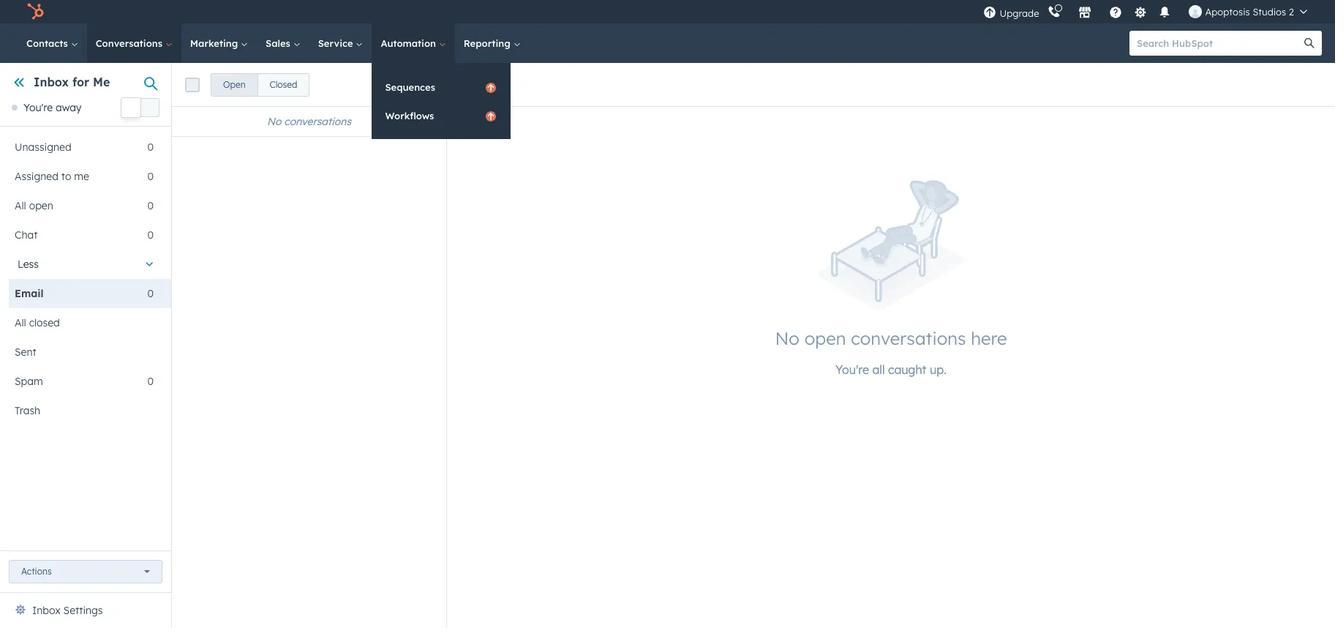 Task type: describe. For each thing, give the bounding box(es) containing it.
all open
[[15, 199, 53, 213]]

all closed
[[15, 316, 60, 330]]

tara schultz image
[[1190, 5, 1203, 18]]

search button
[[1298, 31, 1323, 56]]

inbox for me
[[34, 75, 110, 89]]

hubspot image
[[26, 3, 44, 20]]

no open conversations here
[[776, 327, 1008, 349]]

for
[[72, 75, 89, 89]]

0 for spam
[[147, 375, 154, 388]]

all closed button
[[9, 308, 154, 338]]

you're away image
[[12, 105, 18, 111]]

actions
[[21, 566, 52, 577]]

caught
[[889, 362, 927, 377]]

inbox for inbox for me
[[34, 75, 69, 89]]

inbox for inbox settings
[[32, 604, 61, 617]]

you're away
[[23, 101, 82, 114]]

group inside no open conversations here main content
[[211, 73, 310, 96]]

service link
[[309, 23, 372, 63]]

sales
[[266, 37, 293, 49]]

up.
[[930, 362, 947, 377]]

no conversations
[[267, 115, 351, 128]]

all
[[873, 362, 885, 377]]

workflows link
[[372, 102, 511, 130]]

upgrade
[[1000, 7, 1040, 19]]

open for all
[[29, 199, 53, 213]]

conversations
[[96, 37, 165, 49]]

search image
[[1305, 38, 1315, 48]]

help button
[[1104, 0, 1129, 23]]

0 for email
[[147, 287, 154, 300]]

automation
[[381, 37, 439, 49]]

settings
[[63, 604, 103, 617]]

spam
[[15, 375, 43, 388]]

away
[[56, 101, 82, 114]]

notifications button
[[1153, 0, 1178, 23]]

reporting link
[[455, 23, 530, 63]]

Closed button
[[257, 73, 310, 96]]

chat
[[15, 229, 38, 242]]

no for no conversations
[[267, 115, 281, 128]]

0 for all open
[[147, 199, 154, 213]]

newest
[[387, 78, 424, 91]]

service
[[318, 37, 356, 49]]

marketplaces image
[[1079, 7, 1093, 20]]

automation menu
[[372, 63, 511, 139]]

no open conversations here main content
[[172, 63, 1336, 628]]

0 for chat
[[147, 229, 154, 242]]

assigned
[[15, 170, 58, 183]]

settings link
[[1132, 4, 1150, 19]]

apoptosis studios 2 button
[[1181, 0, 1317, 23]]

sales link
[[257, 23, 309, 63]]

sent button
[[9, 338, 154, 367]]

marketing link
[[181, 23, 257, 63]]

all for all open
[[15, 199, 26, 213]]

closed
[[29, 316, 60, 330]]

0 for assigned to me
[[147, 170, 154, 183]]



Task type: locate. For each thing, give the bounding box(es) containing it.
Open button
[[211, 73, 258, 96]]

to
[[61, 170, 71, 183]]

inbox settings
[[32, 604, 103, 617]]

you're inside no open conversations here main content
[[836, 362, 870, 377]]

0 horizontal spatial no
[[267, 115, 281, 128]]

0 vertical spatial all
[[15, 199, 26, 213]]

all
[[15, 199, 26, 213], [15, 316, 26, 330]]

sequences
[[385, 81, 436, 93]]

open down assigned at left
[[29, 199, 53, 213]]

1 horizontal spatial open
[[805, 327, 847, 349]]

sent
[[15, 346, 36, 359]]

studios
[[1254, 6, 1287, 18]]

conversations
[[284, 115, 351, 128], [851, 327, 967, 349]]

0 vertical spatial open
[[29, 199, 53, 213]]

1 vertical spatial inbox
[[32, 604, 61, 617]]

workflows
[[385, 110, 434, 122]]

assigned to me
[[15, 170, 89, 183]]

you're left all
[[836, 362, 870, 377]]

settings image
[[1135, 6, 1148, 19]]

group containing open
[[211, 73, 310, 96]]

hubspot link
[[18, 3, 55, 20]]

menu
[[983, 0, 1318, 23]]

1 horizontal spatial conversations
[[851, 327, 967, 349]]

here
[[972, 327, 1008, 349]]

1 horizontal spatial you're
[[836, 362, 870, 377]]

inbox settings link
[[32, 602, 103, 619]]

reporting
[[464, 37, 514, 49]]

no
[[267, 115, 281, 128], [776, 327, 800, 349]]

0
[[147, 141, 154, 154], [147, 170, 154, 183], [147, 199, 154, 213], [147, 229, 154, 242], [147, 287, 154, 300], [147, 375, 154, 388]]

6 0 from the top
[[147, 375, 154, 388]]

newest button
[[377, 70, 444, 99]]

unassigned
[[15, 141, 72, 154]]

1 vertical spatial open
[[805, 327, 847, 349]]

conversations link
[[87, 23, 181, 63]]

contacts
[[26, 37, 71, 49]]

you're
[[23, 101, 53, 114], [836, 362, 870, 377]]

2 all from the top
[[15, 316, 26, 330]]

less
[[18, 258, 39, 271]]

open
[[223, 79, 246, 90]]

group
[[211, 73, 310, 96]]

apoptosis
[[1206, 6, 1251, 18]]

0 for unassigned
[[147, 141, 154, 154]]

0 horizontal spatial conversations
[[284, 115, 351, 128]]

no for no open conversations here
[[776, 327, 800, 349]]

1 vertical spatial you're
[[836, 362, 870, 377]]

inbox up you're away
[[34, 75, 69, 89]]

inbox
[[34, 75, 69, 89], [32, 604, 61, 617]]

help image
[[1110, 7, 1123, 20]]

trash button
[[9, 396, 154, 426]]

1 vertical spatial conversations
[[851, 327, 967, 349]]

4 0 from the top
[[147, 229, 154, 242]]

you're for you're away
[[23, 101, 53, 114]]

sequences link
[[372, 73, 511, 101]]

open
[[29, 199, 53, 213], [805, 327, 847, 349]]

open inside main content
[[805, 327, 847, 349]]

1 horizontal spatial no
[[776, 327, 800, 349]]

me
[[74, 170, 89, 183]]

conversations down the closed button
[[284, 115, 351, 128]]

0 vertical spatial you're
[[23, 101, 53, 114]]

2
[[1290, 6, 1295, 18]]

0 horizontal spatial open
[[29, 199, 53, 213]]

open up the you're all caught up.
[[805, 327, 847, 349]]

3 0 from the top
[[147, 199, 154, 213]]

1 vertical spatial no
[[776, 327, 800, 349]]

you're right you're away image on the left top of page
[[23, 101, 53, 114]]

0 vertical spatial conversations
[[284, 115, 351, 128]]

actions button
[[9, 560, 163, 583]]

all left 'closed'
[[15, 316, 26, 330]]

trash
[[15, 404, 40, 418]]

calling icon button
[[1043, 2, 1068, 21]]

notifications image
[[1159, 7, 1172, 20]]

marketplaces button
[[1071, 0, 1101, 23]]

all for all closed
[[15, 316, 26, 330]]

calling icon image
[[1049, 6, 1062, 19]]

inbox left "settings"
[[32, 604, 61, 617]]

marketing
[[190, 37, 241, 49]]

0 vertical spatial no
[[267, 115, 281, 128]]

closed
[[270, 79, 298, 90]]

you're for you're all caught up.
[[836, 362, 870, 377]]

0 vertical spatial inbox
[[34, 75, 69, 89]]

0 horizontal spatial you're
[[23, 101, 53, 114]]

conversations up caught
[[851, 327, 967, 349]]

1 all from the top
[[15, 199, 26, 213]]

Search HubSpot search field
[[1130, 31, 1310, 56]]

1 vertical spatial all
[[15, 316, 26, 330]]

apoptosis studios 2
[[1206, 6, 1295, 18]]

upgrade image
[[984, 6, 997, 19]]

you're all caught up.
[[836, 362, 947, 377]]

automation link
[[372, 23, 455, 63]]

5 0 from the top
[[147, 287, 154, 300]]

me
[[93, 75, 110, 89]]

contacts link
[[18, 23, 87, 63]]

menu containing apoptosis studios 2
[[983, 0, 1318, 23]]

all inside button
[[15, 316, 26, 330]]

open for no
[[805, 327, 847, 349]]

1 0 from the top
[[147, 141, 154, 154]]

email
[[15, 287, 44, 300]]

all up chat
[[15, 199, 26, 213]]

2 0 from the top
[[147, 170, 154, 183]]



Task type: vqa. For each thing, say whether or not it's contained in the screenshot.
left
no



